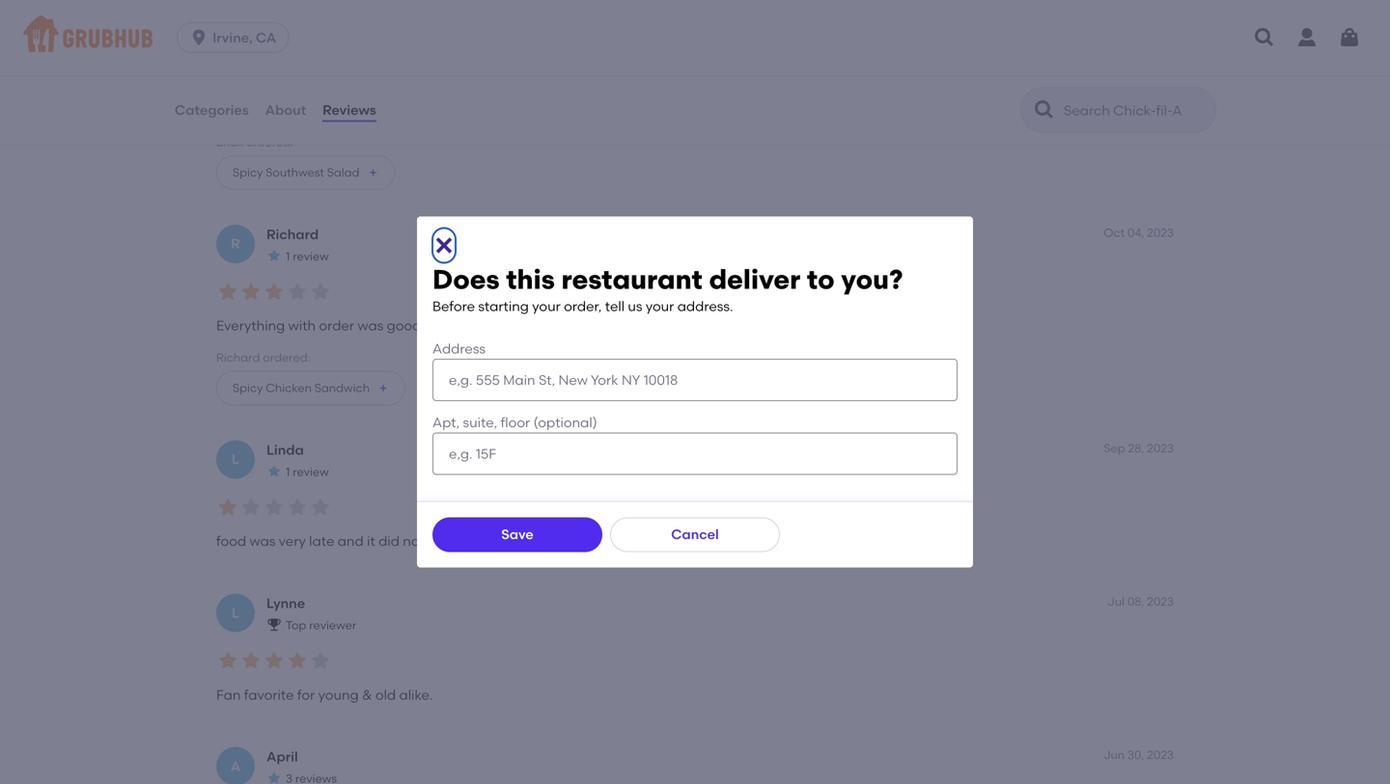 Task type: describe. For each thing, give the bounding box(es) containing it.
1 for r
[[286, 249, 290, 263]]

except
[[428, 318, 473, 334]]

apt, suite, floor (optional)
[[432, 415, 597, 431]]

categories
[[175, 102, 249, 118]]

l for linda
[[232, 451, 239, 468]]

oct
[[1104, 226, 1125, 240]]

r
[[231, 236, 240, 252]]

save
[[501, 527, 534, 543]]

irvine, ca button
[[177, 22, 297, 53]]

all
[[428, 533, 443, 550]]

oct 04, 2023
[[1104, 226, 1174, 240]]

0 horizontal spatial was
[[250, 533, 276, 550]]

top reviewer
[[286, 619, 356, 633]]

does
[[432, 264, 500, 296]]

old
[[375, 687, 396, 704]]

plus icon image for place
[[367, 167, 379, 178]]

1 review for order
[[286, 249, 329, 263]]

richard for richard ordered:
[[216, 351, 260, 365]]

ordered: for with
[[263, 351, 310, 365]]

1 for l
[[286, 465, 290, 479]]

lynne
[[266, 596, 305, 612]]

top
[[286, 619, 306, 633]]

chicken
[[266, 381, 312, 395]]

spicy chicken sandwich
[[233, 381, 370, 395]]

alike.
[[399, 687, 433, 704]]

cancel
[[671, 527, 719, 543]]

2023 for food was very late and it did not all arrive
[[1147, 441, 1174, 455]]

fan
[[216, 687, 241, 704]]

before
[[432, 298, 475, 315]]

richard for richard
[[266, 226, 319, 243]]

30,
[[1127, 749, 1144, 763]]

food was very late and it did not all arrive
[[216, 533, 484, 550]]

review for place
[[293, 34, 329, 48]]

1 vertical spatial it
[[367, 533, 375, 550]]

jul 08, 2023
[[1108, 595, 1174, 609]]

tell
[[605, 298, 625, 315]]

order,
[[564, 298, 602, 315]]

favorite
[[244, 687, 294, 704]]

2 your from the left
[[646, 298, 674, 315]]

review for very
[[293, 465, 329, 479]]

spicy for loves
[[233, 165, 263, 179]]

starting
[[478, 298, 529, 315]]

0 horizontal spatial svg image
[[432, 234, 456, 257]]

did
[[379, 533, 400, 550]]

svg image inside main navigation navigation
[[1253, 26, 1276, 49]]

jul
[[1108, 595, 1125, 609]]

jun 30, 2023
[[1103, 749, 1174, 763]]

Search Chick-fil-A search field
[[1062, 101, 1210, 120]]

ranch
[[614, 318, 656, 334]]

order
[[319, 318, 354, 334]]

spicy for everything
[[233, 381, 263, 395]]

1 horizontal spatial svg image
[[1338, 26, 1361, 49]]

young
[[318, 687, 359, 704]]

2023 for fan favorite for young & old alike.
[[1147, 595, 1174, 609]]

&
[[362, 687, 372, 704]]

review for order
[[293, 249, 329, 263]]

not
[[403, 533, 425, 550]]

irvine, ca
[[212, 29, 276, 46]]

linda
[[266, 442, 304, 458]]

reviews button
[[322, 75, 377, 145]]

cancel button
[[610, 518, 780, 552]]

restaurant
[[561, 264, 703, 296]]

but
[[717, 318, 739, 334]]

address
[[432, 341, 486, 357]]

about
[[265, 102, 306, 118]]

main navigation navigation
[[0, 0, 1390, 75]]

suite,
[[463, 415, 497, 431]]

apt,
[[432, 415, 460, 431]]

ca
[[256, 29, 276, 46]]

sandwich
[[314, 381, 370, 395]]

loves
[[216, 102, 253, 118]]

ordered: for this
[[246, 135, 294, 149]]

southwest
[[266, 165, 324, 179]]

with
[[288, 318, 316, 334]]

erick for erick
[[266, 10, 299, 27]]

very
[[279, 533, 306, 550]]



Task type: vqa. For each thing, say whether or not it's contained in the screenshot.
very's the review
yes



Task type: locate. For each thing, give the bounding box(es) containing it.
1 vertical spatial was
[[250, 533, 276, 550]]

categories button
[[174, 75, 250, 145]]

0 vertical spatial 1 review
[[286, 34, 329, 48]]

2 vertical spatial review
[[293, 465, 329, 479]]

deliver
[[709, 264, 801, 296]]

0 vertical spatial was
[[357, 318, 383, 334]]

loves this place
[[216, 102, 320, 118]]

plus icon image right sandwich
[[377, 383, 389, 394]]

everything
[[216, 318, 285, 334]]

0 vertical spatial review
[[293, 34, 329, 48]]

1 horizontal spatial richard
[[266, 226, 319, 243]]

arrive
[[446, 533, 484, 550]]

1
[[286, 34, 290, 48], [286, 249, 290, 263], [286, 465, 290, 479]]

1 horizontal spatial it
[[743, 318, 751, 334]]

0 horizontal spatial this
[[256, 102, 279, 118]]

reviews
[[322, 102, 376, 118]]

2023
[[1147, 226, 1174, 240], [1147, 441, 1174, 455], [1147, 595, 1174, 609], [1147, 749, 1174, 763]]

2 1 review from the top
[[286, 249, 329, 263]]

plus icon image
[[367, 167, 379, 178], [377, 383, 389, 394]]

0 vertical spatial it
[[743, 318, 751, 334]]

3 review from the top
[[293, 465, 329, 479]]

3 2023 from the top
[[1147, 595, 1174, 609]]

2 spicy from the top
[[233, 381, 263, 395]]

jun
[[1103, 749, 1125, 763]]

ordered:
[[246, 135, 294, 149], [263, 351, 310, 365]]

review up with
[[293, 249, 329, 263]]

1 right r
[[286, 249, 290, 263]]

1 vertical spatial richard
[[216, 351, 260, 365]]

this inside does this restaurant deliver to you? before starting your order, tell us your address.
[[506, 264, 555, 296]]

1 vertical spatial 1
[[286, 249, 290, 263]]

1 vertical spatial review
[[293, 249, 329, 263]]

late
[[309, 533, 334, 550]]

l left linda
[[232, 451, 239, 468]]

erick ordered:
[[216, 135, 294, 149]]

l left the trophy icon
[[232, 605, 239, 621]]

erick
[[266, 10, 299, 27], [216, 135, 243, 149]]

this up starting
[[506, 264, 555, 296]]

1 review
[[286, 34, 329, 48], [286, 249, 329, 263], [286, 465, 329, 479]]

plus icon image inside spicy chicken sandwich button
[[377, 383, 389, 394]]

0 vertical spatial erick
[[266, 10, 299, 27]]

it left did
[[367, 533, 375, 550]]

3 1 from the top
[[286, 465, 290, 479]]

to
[[807, 264, 835, 296]]

salad
[[327, 165, 359, 179]]

was right order
[[357, 318, 383, 334]]

plus icon image inside spicy southwest salad button
[[367, 167, 379, 178]]

april
[[266, 749, 298, 766]]

2023 for everything with order was good.  except i purchased the 8 oz. ranch dressing but it expired 10/1/23.
[[1147, 226, 1174, 240]]

spicy inside button
[[233, 381, 263, 395]]

and
[[338, 533, 364, 550]]

erick for erick ordered:
[[216, 135, 243, 149]]

was left very
[[250, 533, 276, 550]]

plus icon image right salad on the top left
[[367, 167, 379, 178]]

4 2023 from the top
[[1147, 749, 1174, 763]]

28,
[[1128, 441, 1144, 455]]

i
[[476, 318, 480, 334]]

erick up ca
[[266, 10, 299, 27]]

1 1 review from the top
[[286, 34, 329, 48]]

it
[[743, 318, 751, 334], [367, 533, 375, 550]]

us
[[628, 298, 642, 315]]

1 vertical spatial l
[[232, 605, 239, 621]]

1 right ca
[[286, 34, 290, 48]]

it right but
[[743, 318, 751, 334]]

richard ordered:
[[216, 351, 310, 365]]

floor
[[501, 415, 530, 431]]

2 review from the top
[[293, 249, 329, 263]]

sep
[[1104, 441, 1125, 455]]

was
[[357, 318, 383, 334], [250, 533, 276, 550]]

1 vertical spatial svg image
[[432, 234, 456, 257]]

richard down 'everything'
[[216, 351, 260, 365]]

2023 right 28,
[[1147, 441, 1174, 455]]

review right ca
[[293, 34, 329, 48]]

1 spicy from the top
[[233, 165, 263, 179]]

review down linda
[[293, 465, 329, 479]]

purchased
[[483, 318, 553, 334]]

(optional)
[[533, 415, 597, 431]]

08,
[[1127, 595, 1144, 609]]

04,
[[1128, 226, 1144, 240]]

svg image
[[1253, 26, 1276, 49], [432, 234, 456, 257]]

1 horizontal spatial erick
[[266, 10, 299, 27]]

1 review for very
[[286, 465, 329, 479]]

1 review up with
[[286, 249, 329, 263]]

this for does
[[506, 264, 555, 296]]

this right the loves
[[256, 102, 279, 118]]

0 vertical spatial ordered:
[[246, 135, 294, 149]]

0 horizontal spatial it
[[367, 533, 375, 550]]

richard
[[266, 226, 319, 243], [216, 351, 260, 365]]

2023 right '30,'
[[1147, 749, 1174, 763]]

1 vertical spatial erick
[[216, 135, 243, 149]]

2023 right the '08,' at the bottom of page
[[1147, 595, 1174, 609]]

erick down the loves
[[216, 135, 243, 149]]

fan favorite for young & old alike.
[[216, 687, 433, 704]]

1 l from the top
[[232, 451, 239, 468]]

1 review down linda
[[286, 465, 329, 479]]

place
[[283, 102, 320, 118]]

dressing
[[659, 318, 714, 334]]

1 1 from the top
[[286, 34, 290, 48]]

1 horizontal spatial svg image
[[1253, 26, 1276, 49]]

1 vertical spatial 1 review
[[286, 249, 329, 263]]

1 horizontal spatial was
[[357, 318, 383, 334]]

spicy down richard ordered:
[[233, 381, 263, 395]]

0 horizontal spatial erick
[[216, 135, 243, 149]]

2023 right 04, at the top right of page
[[1147, 226, 1174, 240]]

2 vertical spatial 1
[[286, 465, 290, 479]]

0 horizontal spatial svg image
[[189, 28, 209, 47]]

good.
[[387, 318, 425, 334]]

ordered: down loves this place
[[246, 135, 294, 149]]

address.
[[677, 298, 733, 315]]

2 1 from the top
[[286, 249, 290, 263]]

2 l from the top
[[232, 605, 239, 621]]

spicy inside button
[[233, 165, 263, 179]]

svg image
[[1338, 26, 1361, 49], [189, 28, 209, 47]]

0 horizontal spatial richard
[[216, 351, 260, 365]]

8
[[581, 318, 589, 334]]

1 review from the top
[[293, 34, 329, 48]]

3 1 review from the top
[[286, 465, 329, 479]]

trophy icon image
[[266, 618, 282, 633]]

ordered: up chicken
[[263, 351, 310, 365]]

your right us
[[646, 298, 674, 315]]

1 vertical spatial spicy
[[233, 381, 263, 395]]

richard right r
[[266, 226, 319, 243]]

spicy chicken sandwich button
[[216, 371, 405, 406]]

the
[[557, 318, 578, 334]]

sep 28, 2023
[[1104, 441, 1174, 455]]

this for loves
[[256, 102, 279, 118]]

star icon image
[[266, 32, 282, 48], [216, 65, 239, 88], [239, 65, 263, 88], [263, 65, 286, 88], [286, 65, 309, 88], [309, 65, 332, 88], [266, 248, 282, 264], [216, 280, 239, 303], [239, 280, 263, 303], [263, 280, 286, 303], [286, 280, 309, 303], [309, 280, 332, 303], [266, 464, 282, 479], [216, 496, 239, 519], [239, 496, 263, 519], [263, 496, 286, 519], [286, 496, 309, 519], [309, 496, 332, 519], [216, 650, 239, 673], [239, 650, 263, 673], [263, 650, 286, 673], [286, 650, 309, 673], [309, 650, 332, 673], [266, 771, 282, 785]]

1 vertical spatial this
[[506, 264, 555, 296]]

1 horizontal spatial this
[[506, 264, 555, 296]]

1 2023 from the top
[[1147, 226, 1174, 240]]

food
[[216, 533, 246, 550]]

0 vertical spatial svg image
[[1253, 26, 1276, 49]]

does this restaurant deliver to you? before starting your order, tell us your address.
[[432, 264, 903, 315]]

about button
[[264, 75, 307, 145]]

irvine,
[[212, 29, 253, 46]]

e,g. 15F search field
[[432, 433, 958, 475]]

svg image inside irvine, ca 'button'
[[189, 28, 209, 47]]

spicy southwest salad button
[[216, 155, 395, 190]]

save button
[[432, 518, 602, 552]]

you?
[[841, 264, 903, 296]]

expired
[[754, 318, 803, 334]]

0 vertical spatial richard
[[266, 226, 319, 243]]

0 vertical spatial l
[[232, 451, 239, 468]]

0 vertical spatial spicy
[[233, 165, 263, 179]]

1 review for place
[[286, 34, 329, 48]]

0 vertical spatial 1
[[286, 34, 290, 48]]

reviewer
[[309, 619, 356, 633]]

1 vertical spatial plus icon image
[[377, 383, 389, 394]]

your up everything with order was good.  except i purchased the 8 oz. ranch dressing but it expired 10/1/23.
[[532, 298, 561, 315]]

oz.
[[593, 318, 610, 334]]

spicy southwest salad
[[233, 165, 359, 179]]

this
[[256, 102, 279, 118], [506, 264, 555, 296]]

e
[[232, 20, 240, 36]]

0 horizontal spatial your
[[532, 298, 561, 315]]

0 vertical spatial this
[[256, 102, 279, 118]]

search icon image
[[1033, 98, 1056, 122]]

l for lynne
[[232, 605, 239, 621]]

2 2023 from the top
[[1147, 441, 1174, 455]]

e,g. 555 Main St, New York NY 10018 search field
[[432, 359, 958, 402]]

1 review right ca
[[286, 34, 329, 48]]

plus icon image for order
[[377, 383, 389, 394]]

a
[[230, 759, 241, 775]]

1 vertical spatial ordered:
[[263, 351, 310, 365]]

1 your from the left
[[532, 298, 561, 315]]

1 for e
[[286, 34, 290, 48]]

spicy
[[233, 165, 263, 179], [233, 381, 263, 395]]

for
[[297, 687, 315, 704]]

1 horizontal spatial your
[[646, 298, 674, 315]]

2 vertical spatial 1 review
[[286, 465, 329, 479]]

everything with order was good.  except i purchased the 8 oz. ranch dressing but it expired 10/1/23.
[[216, 318, 857, 334]]

1 down linda
[[286, 465, 290, 479]]

spicy down erick ordered:
[[233, 165, 263, 179]]

10/1/23.
[[807, 318, 857, 334]]

0 vertical spatial plus icon image
[[367, 167, 379, 178]]



